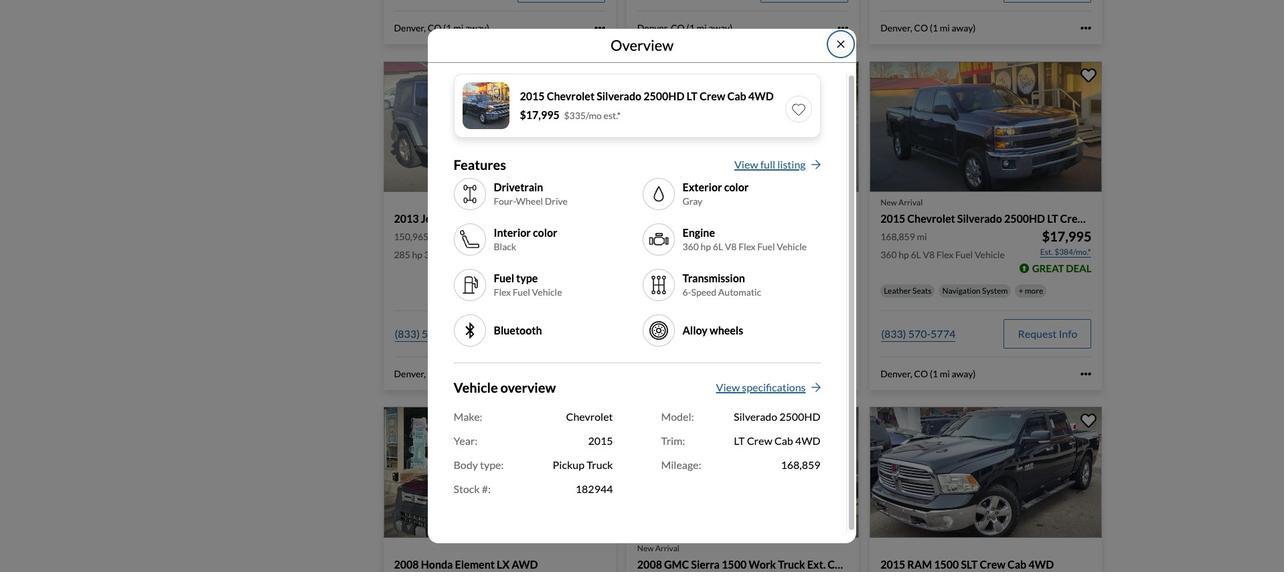 Task type: describe. For each thing, give the bounding box(es) containing it.
alloy
[[683, 324, 708, 337]]

fair
[[799, 262, 821, 274]]

ram
[[908, 558, 932, 571]]

away) for topmost ellipsis h icon
[[709, 22, 733, 34]]

2008 honda element lx awd
[[394, 558, 538, 571]]

#:
[[482, 483, 491, 496]]

$335/mo
[[564, 110, 602, 121]]

new for 2015
[[881, 198, 897, 208]]

360 inside 168,859 mi 360 hp 6l v8 flex fuel vehicle
[[881, 249, 897, 260]]

unlimited
[[493, 213, 541, 225]]

$12,995
[[556, 228, 605, 244]]

1 horizontal spatial ellipsis h image
[[838, 369, 849, 379]]

4wd inside new arrival 2015 chevrolet silverado 2500hd lt crew cab 4wd
[[1109, 213, 1135, 225]]

great deal
[[1032, 262, 1092, 274]]

2 570- from the left
[[665, 327, 688, 340]]

interior color image
[[459, 229, 480, 251]]

vehicle inside 168,859 mi 360 hp 6l v8 flex fuel vehicle
[[975, 249, 1005, 260]]

bluetooth
[[494, 324, 542, 337]]

bluetooth image
[[459, 320, 480, 342]]

leather seats for $9,995
[[641, 286, 688, 296]]

cab inside new arrival 2008 gmc sierra 1500 work truck ext. cab 4wd
[[828, 558, 847, 571]]

drivetrain
[[494, 181, 543, 193]]

(833) 570-5774 for $12,995
[[395, 327, 469, 340]]

5774 for $17,995
[[931, 327, 956, 340]]

arrival for gmc
[[655, 543, 680, 554]]

black
[[494, 241, 516, 253]]

(1 mi away)
[[685, 368, 733, 379]]

request for $17,995
[[1018, 327, 1057, 340]]

body
[[454, 459, 478, 472]]

overview dialog
[[428, 29, 856, 544]]

sport
[[543, 213, 569, 225]]

red 2008 honda element lx awd suv / crossover all-wheel drive 5-speed automatic image
[[383, 407, 616, 538]]

2 deal from the left
[[1066, 262, 1092, 274]]

info for $12,995
[[572, 327, 591, 340]]

2008 honda element lx awd link
[[383, 407, 619, 573]]

hp for $9,995
[[655, 249, 666, 260]]

silverado inside 2015 chevrolet silverado 2500hd lt crew cab 4wd $17,995 $335/mo est.*
[[597, 90, 642, 103]]

(1 for ellipsis h image to the left
[[443, 22, 452, 34]]

navigation system
[[942, 286, 1008, 296]]

chevrolet inside 2015 chevrolet silverado 2500hd lt crew cab 4wd $17,995 $335/mo est.*
[[547, 90, 595, 103]]

+
[[1019, 286, 1023, 296]]

360 inside engine 360 hp 6l v8 flex fuel vehicle
[[683, 241, 699, 253]]

$384/mo.*
[[1055, 247, 1091, 257]]

element
[[455, 558, 495, 571]]

drive
[[545, 196, 568, 207]]

navigation
[[942, 286, 981, 296]]

(833) 570-5774 button for $17,995
[[881, 319, 956, 349]]

(833) for $12,995
[[395, 327, 420, 340]]

pickup
[[553, 459, 585, 472]]

jeep
[[421, 213, 443, 225]]

request for $12,995
[[532, 327, 570, 340]]

150,965 mi 285 hp 3.6l v6
[[394, 231, 456, 260]]

$9,995 est. $214/mo.* fair deal
[[797, 228, 849, 274]]

drivetrain four-wheel drive
[[494, 181, 568, 207]]

specifications
[[742, 381, 806, 394]]

drivetrain image
[[459, 184, 480, 205]]

lt crew cab 4wd
[[734, 435, 821, 447]]

seats for $9,995
[[669, 286, 688, 296]]

alloy wheels image
[[648, 320, 669, 342]]

view specifications link
[[716, 380, 821, 401]]

view full listing link
[[735, 157, 821, 178]]

v8 for $17,995
[[923, 249, 935, 260]]

2 (833) 570-5774 from the left
[[638, 327, 712, 340]]

2006
[[637, 213, 662, 225]]

2013
[[394, 213, 419, 225]]

168,859 for 168,859
[[781, 459, 821, 472]]

wheel
[[516, 196, 543, 207]]

leather for $17,995
[[884, 286, 911, 296]]

engine image
[[648, 229, 669, 251]]

gmc
[[664, 558, 689, 571]]

system
[[982, 286, 1008, 296]]

mi inside 168,859 mi 360 hp 6l v8 flex fuel vehicle
[[917, 231, 927, 242]]

flex inside engine 360 hp 6l v8 flex fuel vehicle
[[739, 241, 756, 253]]

transmission
[[683, 272, 745, 284]]

listing
[[778, 158, 806, 171]]

vehicle overview
[[454, 380, 556, 396]]

denver, co
[[394, 368, 442, 379]]

new for 2008
[[637, 543, 654, 554]]

away) for ellipsis h image to the left
[[465, 22, 489, 34]]

2 vertical spatial lt
[[734, 435, 745, 447]]

570- for $12,995
[[422, 327, 444, 340]]

2015 ram 1500 slt crew cab 4wd link
[[870, 407, 1105, 573]]

est. for $9,995
[[797, 247, 810, 257]]

$9,995
[[807, 228, 849, 244]]

leather for $9,995
[[641, 286, 668, 296]]

stock #:
[[454, 483, 491, 496]]

seats for $17,995
[[913, 286, 932, 296]]

model:
[[661, 411, 694, 423]]

slt
[[961, 558, 978, 571]]

2013 jeep wrangler unlimited sport 4wd
[[394, 213, 597, 225]]

awd
[[512, 558, 538, 571]]

285
[[394, 249, 410, 260]]

type:
[[480, 459, 504, 472]]

2 1500 from the left
[[934, 558, 959, 571]]

est. $214/mo.* button
[[796, 246, 849, 259]]

ext.
[[807, 558, 826, 571]]

request info button for $17,995
[[1004, 319, 1092, 349]]

silver 2013 jeep wrangler unlimited sport 4wd suv / crossover four-wheel drive 6-speed manual image
[[383, 62, 616, 192]]

silverado inside new arrival 2015 chevrolet silverado 2500hd lt crew cab 4wd
[[957, 213, 1002, 225]]

+ more
[[1019, 286, 1044, 296]]

vehicle up make:
[[454, 380, 498, 396]]

pickup truck
[[553, 459, 613, 472]]

request info for $12,995
[[532, 327, 591, 340]]

interior color black
[[494, 226, 558, 253]]

(1 for the right ellipsis h icon
[[930, 368, 938, 379]]

rwd
[[818, 213, 844, 225]]

2015 ram 1500 slt crew cab 4wd
[[881, 558, 1054, 571]]

(833) 570-5774 button for $12,995
[[394, 319, 470, 349]]

lx
[[497, 558, 510, 571]]

request info button for $12,995
[[517, 319, 605, 349]]

arrow right image
[[811, 159, 821, 170]]

5774 for $12,995
[[444, 327, 469, 340]]

2 (833) 570-5774 button from the left
[[637, 319, 713, 349]]

engine
[[683, 226, 715, 239]]

wrangler
[[445, 213, 491, 225]]

gt
[[733, 213, 747, 225]]

crew inside new arrival 2015 chevrolet silverado 2500hd lt crew cab 4wd
[[1060, 213, 1086, 225]]

honda
[[421, 558, 453, 571]]

(1 for right ellipsis h image
[[930, 22, 938, 34]]

2500hd inside new arrival 2015 chevrolet silverado 2500hd lt crew cab 4wd
[[1004, 213, 1045, 225]]

mileage:
[[661, 459, 701, 472]]

great
[[1032, 262, 1064, 274]]

automatic
[[718, 287, 761, 298]]

chevrolet inside new arrival 2015 chevrolet silverado 2500hd lt crew cab 4wd
[[908, 213, 955, 225]]

silverado 2500hd
[[734, 411, 821, 423]]

speed
[[691, 287, 717, 298]]

fuel type image
[[459, 275, 480, 296]]

gray
[[683, 196, 703, 207]]

close modal overview image
[[836, 39, 846, 49]]

lt inside new arrival 2015 chevrolet silverado 2500hd lt crew cab 4wd
[[1047, 213, 1058, 225]]

2006 ford mustang gt deluxe coupe rwd
[[637, 213, 844, 225]]

crew inside 2015 chevrolet silverado 2500hd lt crew cab 4wd $17,995 $335/mo est.*
[[700, 90, 726, 103]]

info for $17,995
[[1059, 327, 1078, 340]]

co for right ellipsis h image
[[914, 22, 928, 34]]

3.6l
[[424, 249, 442, 260]]

$17,995 inside 2015 chevrolet silverado 2500hd lt crew cab 4wd $17,995 $335/mo est.*
[[520, 109, 560, 121]]

hp inside engine 360 hp 6l v8 flex fuel vehicle
[[701, 241, 711, 253]]

est. $384/mo.* button
[[1040, 246, 1092, 259]]

deluxe
[[749, 213, 783, 225]]

flex inside 168,859 mi 360 hp 6l v8 flex fuel vehicle
[[937, 249, 954, 260]]



Task type: vqa. For each thing, say whether or not it's contained in the screenshot.


Task type: locate. For each thing, give the bounding box(es) containing it.
truck left ext. on the bottom of page
[[778, 558, 805, 571]]

360 right $214/mo.*
[[881, 249, 897, 260]]

four-
[[494, 196, 516, 207]]

1 vertical spatial silverado
[[957, 213, 1002, 225]]

1 horizontal spatial request
[[1018, 327, 1057, 340]]

arrival inside new arrival 2008 gmc sierra 1500 work truck ext. cab 4wd
[[655, 543, 680, 554]]

seats
[[669, 286, 688, 296], [913, 286, 932, 296]]

2 horizontal spatial (833) 570-5774
[[881, 327, 956, 340]]

1 (833) 570-5774 from the left
[[395, 327, 469, 340]]

0 horizontal spatial flex
[[494, 287, 511, 298]]

(833) 570-5774 for $17,995
[[881, 327, 956, 340]]

1 vertical spatial view
[[716, 381, 740, 394]]

v8 inside 168,859 mi 360 hp 6l v8 flex fuel vehicle
[[923, 249, 935, 260]]

1 horizontal spatial 168,859
[[881, 231, 915, 242]]

1 (833) 570-5774 button from the left
[[394, 319, 470, 349]]

new arrival 2015 chevrolet silverado 2500hd lt crew cab 4wd
[[881, 198, 1135, 225]]

$17,995 inside $17,995 est. $384/mo.*
[[1042, 228, 1092, 244]]

1 horizontal spatial flex
[[739, 241, 756, 253]]

chevrolet up $335/mo
[[547, 90, 595, 103]]

1 horizontal spatial truck
[[778, 558, 805, 571]]

1 vertical spatial chevrolet
[[908, 213, 955, 225]]

denver, co (1 mi away)
[[394, 22, 489, 34], [637, 22, 733, 34], [881, 22, 976, 34], [881, 368, 976, 379]]

168,859 inside overview dialog
[[781, 459, 821, 472]]

1 deal from the left
[[823, 262, 849, 274]]

crew
[[700, 90, 726, 103], [1060, 213, 1086, 225], [747, 435, 773, 447], [980, 558, 1006, 571]]

2 leather seats from the left
[[884, 286, 932, 296]]

fuel
[[758, 241, 775, 253], [956, 249, 973, 260], [494, 272, 514, 284], [513, 287, 530, 298]]

1 info from the left
[[572, 327, 591, 340]]

0 vertical spatial color
[[724, 181, 749, 193]]

silverado down view specifications link
[[734, 411, 778, 423]]

1 horizontal spatial 5774
[[688, 327, 712, 340]]

5774 down fuel type 'icon'
[[444, 327, 469, 340]]

0 horizontal spatial 570-
[[422, 327, 444, 340]]

flex right fuel type 'icon'
[[494, 287, 511, 298]]

v8
[[725, 241, 737, 253], [687, 249, 699, 260], [923, 249, 935, 260]]

est. up great
[[1040, 247, 1053, 257]]

leather left 6- on the right bottom
[[641, 286, 668, 296]]

mi inside the 148,341 mi 300 hp 4.6l v8
[[674, 231, 684, 242]]

cab
[[728, 90, 746, 103], [1088, 213, 1107, 225], [775, 435, 793, 447], [828, 558, 847, 571], [1008, 558, 1027, 571]]

view for features
[[735, 158, 758, 171]]

1 vertical spatial $17,995
[[1042, 228, 1092, 244]]

0 horizontal spatial deal
[[823, 262, 849, 274]]

0 horizontal spatial 360
[[683, 241, 699, 253]]

4.6l
[[668, 249, 685, 260]]

fuel left type
[[494, 272, 514, 284]]

3 (833) 570-5774 button from the left
[[881, 319, 956, 349]]

truck inside overview dialog
[[587, 459, 613, 472]]

1 seats from the left
[[669, 286, 688, 296]]

2 request info from the left
[[1018, 327, 1078, 340]]

168,859 mi 360 hp 6l v8 flex fuel vehicle
[[881, 231, 1005, 260]]

2 vertical spatial silverado
[[734, 411, 778, 423]]

0 vertical spatial new
[[881, 198, 897, 208]]

gray 2015 chevrolet silverado 2500hd lt crew cab 4wd pickup truck four-wheel drive 6-speed automatic image
[[870, 62, 1103, 192]]

chevrolet up 168,859 mi 360 hp 6l v8 flex fuel vehicle
[[908, 213, 955, 225]]

1 horizontal spatial request info
[[1018, 327, 1078, 340]]

color inside exterior color gray
[[724, 181, 749, 193]]

view specifications
[[716, 381, 806, 394]]

570- for $17,995
[[908, 327, 931, 340]]

info right "bluetooth" in the bottom of the page
[[572, 327, 591, 340]]

1 vertical spatial arrival
[[655, 543, 680, 554]]

co
[[428, 22, 442, 34], [671, 22, 685, 34], [914, 22, 928, 34], [428, 368, 442, 379], [914, 368, 928, 379]]

info down great deal
[[1059, 327, 1078, 340]]

0 vertical spatial 2500hd
[[644, 90, 685, 103]]

fuel type flex fuel vehicle
[[494, 272, 562, 298]]

est.
[[797, 247, 810, 257], [1040, 247, 1053, 257]]

hp for $12,995
[[412, 249, 423, 260]]

wheels
[[710, 324, 743, 337]]

v6
[[444, 249, 456, 260]]

2 request info button from the left
[[1004, 319, 1092, 349]]

0 horizontal spatial (833) 570-5774 button
[[394, 319, 470, 349]]

0 vertical spatial ellipsis h image
[[838, 23, 849, 34]]

2015 inside new arrival 2015 chevrolet silverado 2500hd lt crew cab 4wd
[[881, 213, 906, 225]]

1 5774 from the left
[[444, 327, 469, 340]]

color inside interior color black
[[533, 226, 558, 239]]

view down (1 mi away)
[[716, 381, 740, 394]]

2 leather from the left
[[884, 286, 911, 296]]

overview
[[611, 36, 674, 54]]

1 vertical spatial color
[[533, 226, 558, 239]]

360
[[683, 241, 699, 253], [881, 249, 897, 260]]

mustang
[[689, 213, 731, 225]]

request info down fuel type flex fuel vehicle
[[532, 327, 591, 340]]

request info for $17,995
[[1018, 327, 1078, 340]]

arrow right image
[[811, 382, 821, 393]]

2500hd down overview
[[644, 90, 685, 103]]

vehicle inside fuel type flex fuel vehicle
[[532, 287, 562, 298]]

1500 left the slt
[[934, 558, 959, 571]]

2008 left honda
[[394, 558, 419, 571]]

new
[[881, 198, 897, 208], [637, 543, 654, 554]]

1 vertical spatial 2500hd
[[1004, 213, 1045, 225]]

color for interior color
[[533, 226, 558, 239]]

4wd inside 2015 chevrolet silverado 2500hd lt crew cab 4wd $17,995 $335/mo est.*
[[749, 90, 774, 103]]

arrival up 168,859 mi 360 hp 6l v8 flex fuel vehicle
[[899, 198, 923, 208]]

1500 left work
[[722, 558, 747, 571]]

2015 inside 2015 chevrolet silverado 2500hd lt crew cab 4wd $17,995 $335/mo est.*
[[520, 90, 545, 103]]

(833) for $17,995
[[881, 327, 906, 340]]

view left full
[[735, 158, 758, 171]]

3 570- from the left
[[908, 327, 931, 340]]

0 vertical spatial chevrolet
[[547, 90, 595, 103]]

1 horizontal spatial request info button
[[1004, 319, 1092, 349]]

0 horizontal spatial 2008
[[394, 558, 419, 571]]

(833) 570-5774 button down navigation
[[881, 319, 956, 349]]

2 horizontal spatial ellipsis h image
[[1081, 23, 1092, 34]]

2 horizontal spatial 5774
[[931, 327, 956, 340]]

leather down 168,859 mi 360 hp 6l v8 flex fuel vehicle
[[884, 286, 911, 296]]

seats left navigation
[[913, 286, 932, 296]]

cab inside 2015 chevrolet silverado 2500hd lt crew cab 4wd $17,995 $335/mo est.*
[[728, 90, 746, 103]]

3 (833) from the left
[[881, 327, 906, 340]]

6l inside 168,859 mi 360 hp 6l v8 flex fuel vehicle
[[911, 249, 921, 260]]

0 vertical spatial 168,859
[[881, 231, 915, 242]]

exterior color image
[[648, 184, 669, 205]]

0 horizontal spatial leather
[[641, 286, 668, 296]]

ellipsis h image
[[595, 23, 605, 34], [1081, 23, 1092, 34], [838, 369, 849, 379]]

4wd inside new arrival 2008 gmc sierra 1500 work truck ext. cab 4wd
[[849, 558, 874, 571]]

2015 chevrolet silverado 2500hd lt crew cab 4wd image
[[462, 82, 509, 129]]

(833) 570-5774 down 6- on the right bottom
[[638, 327, 712, 340]]

2500hd up $17,995 est. $384/mo.*
[[1004, 213, 1045, 225]]

1 570- from the left
[[422, 327, 444, 340]]

arrival
[[899, 198, 923, 208], [655, 543, 680, 554]]

leather seats for $17,995
[[884, 286, 932, 296]]

0 horizontal spatial (833)
[[395, 327, 420, 340]]

type
[[516, 272, 538, 284]]

(833) 570-5774 up denver, co
[[395, 327, 469, 340]]

2 (833) from the left
[[638, 327, 663, 340]]

1 horizontal spatial (833) 570-5774
[[638, 327, 712, 340]]

150,965
[[394, 231, 429, 242]]

1 est. from the left
[[797, 247, 810, 257]]

2 vertical spatial 2500hd
[[780, 411, 821, 423]]

2015 chevrolet silverado 2500hd lt crew cab 4wd $17,995 $335/mo est.*
[[520, 90, 774, 121]]

1 horizontal spatial est.
[[1040, 247, 1053, 257]]

1500 inside new arrival 2008 gmc sierra 1500 work truck ext. cab 4wd
[[722, 558, 747, 571]]

1 vertical spatial truck
[[778, 558, 805, 571]]

truck inside new arrival 2008 gmc sierra 1500 work truck ext. cab 4wd
[[778, 558, 805, 571]]

away) for right ellipsis h image
[[952, 22, 976, 34]]

hp inside the 148,341 mi 300 hp 4.6l v8
[[655, 249, 666, 260]]

body type:
[[454, 459, 504, 472]]

0 horizontal spatial silverado
[[597, 90, 642, 103]]

0 vertical spatial $17,995
[[520, 109, 560, 121]]

mi inside 150,965 mi 285 hp 3.6l v6
[[430, 231, 441, 242]]

0 vertical spatial lt
[[687, 90, 698, 103]]

3 5774 from the left
[[931, 327, 956, 340]]

full
[[760, 158, 776, 171]]

silverado up 168,859 mi 360 hp 6l v8 flex fuel vehicle
[[957, 213, 1002, 225]]

flex inside fuel type flex fuel vehicle
[[494, 287, 511, 298]]

co for ellipsis h image to the left
[[428, 22, 442, 34]]

2015 up 168,859 mi 360 hp 6l v8 flex fuel vehicle
[[881, 213, 906, 225]]

black 2015 ram 1500 slt crew cab 4wd pickup truck four-wheel drive 8-speed automatic image
[[870, 407, 1103, 538]]

3 (833) 570-5774 from the left
[[881, 327, 956, 340]]

request down fuel type flex fuel vehicle
[[532, 327, 570, 340]]

truck up '182944'
[[587, 459, 613, 472]]

2015 up pickup truck
[[588, 435, 613, 447]]

new inside new arrival 2015 chevrolet silverado 2500hd lt crew cab 4wd
[[881, 198, 897, 208]]

2015 left ram
[[881, 558, 906, 571]]

deal inside $9,995 est. $214/mo.* fair deal
[[823, 262, 849, 274]]

0 horizontal spatial 168,859
[[781, 459, 821, 472]]

1 horizontal spatial 6l
[[911, 249, 921, 260]]

0 horizontal spatial truck
[[587, 459, 613, 472]]

arrival for chevrolet
[[899, 198, 923, 208]]

0 vertical spatial arrival
[[899, 198, 923, 208]]

0 vertical spatial truck
[[587, 459, 613, 472]]

overview
[[501, 380, 556, 396]]

(833) 570-5774 button up denver, co
[[394, 319, 470, 349]]

transmission 6-speed automatic
[[683, 272, 761, 298]]

vehicle down type
[[532, 287, 562, 298]]

vehicle up fair
[[777, 241, 807, 253]]

1 request from the left
[[532, 327, 570, 340]]

$214/mo.*
[[811, 247, 848, 257]]

(833) 570-5774 button
[[394, 319, 470, 349], [637, 319, 713, 349], [881, 319, 956, 349]]

request down "more"
[[1018, 327, 1057, 340]]

0 vertical spatial silverado
[[597, 90, 642, 103]]

deal down $214/mo.*
[[823, 262, 849, 274]]

hp inside 150,965 mi 285 hp 3.6l v6
[[412, 249, 423, 260]]

168,859 inside 168,859 mi 360 hp 6l v8 flex fuel vehicle
[[881, 231, 915, 242]]

1 horizontal spatial $17,995
[[1042, 228, 1092, 244]]

request info down "more"
[[1018, 327, 1078, 340]]

5774 up (1 mi away)
[[688, 327, 712, 340]]

1 horizontal spatial info
[[1059, 327, 1078, 340]]

2500hd up lt crew cab 4wd
[[780, 411, 821, 423]]

2 vertical spatial chevrolet
[[566, 411, 613, 423]]

deal down the $384/mo.*
[[1066, 262, 1092, 274]]

1 horizontal spatial new
[[881, 198, 897, 208]]

flex up navigation
[[937, 249, 954, 260]]

sierra
[[691, 558, 720, 571]]

570-
[[422, 327, 444, 340], [665, 327, 688, 340], [908, 327, 931, 340]]

1 leather seats from the left
[[641, 286, 688, 296]]

1 horizontal spatial 2008
[[637, 558, 662, 571]]

2015 for 2015 ram 1500 slt crew cab 4wd
[[881, 558, 906, 571]]

0 vertical spatial view
[[735, 158, 758, 171]]

work
[[749, 558, 776, 571]]

1 horizontal spatial v8
[[725, 241, 737, 253]]

0 horizontal spatial new
[[637, 543, 654, 554]]

2 horizontal spatial (833) 570-5774 button
[[881, 319, 956, 349]]

0 horizontal spatial v8
[[687, 249, 699, 260]]

info
[[572, 327, 591, 340], [1059, 327, 1078, 340]]

fuel up navigation
[[956, 249, 973, 260]]

1 horizontal spatial arrival
[[899, 198, 923, 208]]

gray 2008 gmc sierra 1500 work truck ext. cab 4wd pickup truck four-wheel drive 4-speed automatic image
[[627, 407, 859, 538]]

trim:
[[661, 435, 685, 447]]

0 horizontal spatial 5774
[[444, 327, 469, 340]]

2008
[[394, 558, 419, 571], [637, 558, 662, 571]]

2 seats from the left
[[913, 286, 932, 296]]

fuel inside engine 360 hp 6l v8 flex fuel vehicle
[[758, 241, 775, 253]]

seats right transmission image
[[669, 286, 688, 296]]

vehicle inside engine 360 hp 6l v8 flex fuel vehicle
[[777, 241, 807, 253]]

300
[[637, 249, 654, 260]]

arrival inside new arrival 2015 chevrolet silverado 2500hd lt crew cab 4wd
[[899, 198, 923, 208]]

transmission image
[[648, 275, 669, 296]]

0 horizontal spatial ellipsis h image
[[838, 23, 849, 34]]

6-
[[683, 287, 691, 298]]

2500hd inside 2015 chevrolet silverado 2500hd lt crew cab 4wd $17,995 $335/mo est.*
[[644, 90, 685, 103]]

2015 inside "2015 ram 1500 slt crew cab 4wd" link
[[881, 558, 906, 571]]

360 down engine
[[683, 241, 699, 253]]

2 2008 from the left
[[637, 558, 662, 571]]

168,859 for 168,859 mi 360 hp 6l v8 flex fuel vehicle
[[881, 231, 915, 242]]

1 vertical spatial 168,859
[[781, 459, 821, 472]]

1 horizontal spatial color
[[724, 181, 749, 193]]

0 horizontal spatial seats
[[669, 286, 688, 296]]

hp inside 168,859 mi 360 hp 6l v8 flex fuel vehicle
[[899, 249, 909, 260]]

2 horizontal spatial 570-
[[908, 327, 931, 340]]

1 request info button from the left
[[517, 319, 605, 349]]

leather seats left navigation
[[884, 286, 932, 296]]

1 horizontal spatial leather seats
[[884, 286, 932, 296]]

exterior color gray
[[683, 181, 749, 207]]

1500
[[722, 558, 747, 571], [934, 558, 959, 571]]

view inside "link"
[[735, 158, 758, 171]]

1 leather from the left
[[641, 286, 668, 296]]

interior
[[494, 226, 531, 239]]

1 horizontal spatial leather
[[884, 286, 911, 296]]

2 est. from the left
[[1040, 247, 1053, 257]]

1 vertical spatial ellipsis h image
[[1081, 369, 1092, 379]]

arrival up gmc
[[655, 543, 680, 554]]

fuel inside 168,859 mi 360 hp 6l v8 flex fuel vehicle
[[956, 249, 973, 260]]

(1
[[443, 22, 452, 34], [687, 22, 695, 34], [930, 22, 938, 34], [687, 368, 695, 379], [930, 368, 938, 379]]

0 horizontal spatial leather seats
[[641, 286, 688, 296]]

1 horizontal spatial ellipsis h image
[[1081, 369, 1092, 379]]

2 horizontal spatial (833)
[[881, 327, 906, 340]]

leather
[[641, 286, 668, 296], [884, 286, 911, 296]]

1 horizontal spatial 2500hd
[[780, 411, 821, 423]]

color for exterior color
[[724, 181, 749, 193]]

more
[[1025, 286, 1044, 296]]

1 2008 from the left
[[394, 558, 419, 571]]

v8 inside engine 360 hp 6l v8 flex fuel vehicle
[[725, 241, 737, 253]]

color up gt on the right top of the page
[[724, 181, 749, 193]]

1 vertical spatial new
[[637, 543, 654, 554]]

black 2006 ford mustang gt deluxe coupe rwd coupe rear-wheel drive 5-speed automatic image
[[627, 62, 859, 192]]

2 horizontal spatial silverado
[[957, 213, 1002, 225]]

1 horizontal spatial (833) 570-5774 button
[[637, 319, 713, 349]]

est. inside $17,995 est. $384/mo.*
[[1040, 247, 1053, 257]]

5774 down navigation
[[931, 327, 956, 340]]

2015
[[520, 90, 545, 103], [881, 213, 906, 225], [588, 435, 613, 447], [881, 558, 906, 571]]

2015 for 2015 chevrolet silverado 2500hd lt crew cab 4wd $17,995 $335/mo est.*
[[520, 90, 545, 103]]

make:
[[454, 411, 483, 423]]

vehicle up "system"
[[975, 249, 1005, 260]]

2 5774 from the left
[[688, 327, 712, 340]]

hp for $17,995
[[899, 249, 909, 260]]

182944
[[576, 483, 613, 496]]

$17,995 est. $384/mo.*
[[1040, 228, 1092, 257]]

v8 for $9,995
[[687, 249, 699, 260]]

$17,995 left $335/mo
[[520, 109, 560, 121]]

0 horizontal spatial 2500hd
[[644, 90, 685, 103]]

lt inside 2015 chevrolet silverado 2500hd lt crew cab 4wd $17,995 $335/mo est.*
[[687, 90, 698, 103]]

2 request from the left
[[1018, 327, 1057, 340]]

0 horizontal spatial request
[[532, 327, 570, 340]]

0 horizontal spatial 1500
[[722, 558, 747, 571]]

leather seats down 4.6l
[[641, 286, 688, 296]]

0 horizontal spatial (833) 570-5774
[[395, 327, 469, 340]]

v8 inside the 148,341 mi 300 hp 4.6l v8
[[687, 249, 699, 260]]

(833) 570-5774
[[395, 327, 469, 340], [638, 327, 712, 340], [881, 327, 956, 340]]

est. for $17,995
[[1040, 247, 1053, 257]]

6l inside engine 360 hp 6l v8 flex fuel vehicle
[[713, 241, 723, 253]]

1 (833) from the left
[[395, 327, 420, 340]]

1 request info from the left
[[532, 327, 591, 340]]

flex down 2006 ford mustang gt deluxe coupe rwd
[[739, 241, 756, 253]]

1 horizontal spatial deal
[[1066, 262, 1092, 274]]

2015 for 2015
[[588, 435, 613, 447]]

1 horizontal spatial 360
[[881, 249, 897, 260]]

1 horizontal spatial lt
[[734, 435, 745, 447]]

1 1500 from the left
[[722, 558, 747, 571]]

1 vertical spatial lt
[[1047, 213, 1058, 225]]

alloy wheels
[[683, 324, 743, 337]]

2 horizontal spatial flex
[[937, 249, 954, 260]]

fuel down deluxe
[[758, 241, 775, 253]]

vehicle
[[777, 241, 807, 253], [975, 249, 1005, 260], [532, 287, 562, 298], [454, 380, 498, 396]]

(833) 570-5774 button down 6- on the right bottom
[[637, 319, 713, 349]]

6l
[[713, 241, 723, 253], [911, 249, 921, 260]]

1 horizontal spatial seats
[[913, 286, 932, 296]]

co for the right ellipsis h icon
[[914, 368, 928, 379]]

0 horizontal spatial lt
[[687, 90, 698, 103]]

lt
[[687, 90, 698, 103], [1047, 213, 1058, 225], [734, 435, 745, 447]]

0 horizontal spatial arrival
[[655, 543, 680, 554]]

chevrolet up pickup truck
[[566, 411, 613, 423]]

stock
[[454, 483, 480, 496]]

(1 for topmost ellipsis h icon
[[687, 22, 695, 34]]

0 horizontal spatial $17,995
[[520, 109, 560, 121]]

ford
[[664, 213, 687, 225]]

cab inside new arrival 2015 chevrolet silverado 2500hd lt crew cab 4wd
[[1088, 213, 1107, 225]]

2 horizontal spatial lt
[[1047, 213, 1058, 225]]

silverado
[[597, 90, 642, 103], [957, 213, 1002, 225], [734, 411, 778, 423]]

features
[[454, 157, 506, 173]]

(833) 570-5774 down navigation
[[881, 327, 956, 340]]

est. up fair
[[797, 247, 810, 257]]

2015 right 2015 chevrolet silverado 2500hd lt crew cab 4wd image
[[520, 90, 545, 103]]

mi
[[453, 22, 464, 34], [697, 22, 707, 34], [940, 22, 950, 34], [430, 231, 441, 242], [674, 231, 684, 242], [917, 231, 927, 242], [697, 368, 707, 379], [940, 368, 950, 379]]

silverado up est.*
[[597, 90, 642, 103]]

2 info from the left
[[1059, 327, 1078, 340]]

request info button down fuel type flex fuel vehicle
[[517, 319, 605, 349]]

0 horizontal spatial request info button
[[517, 319, 605, 349]]

request info button down "more"
[[1004, 319, 1092, 349]]

ellipsis h image
[[838, 23, 849, 34], [1081, 369, 1092, 379]]

view for vehicle overview
[[716, 381, 740, 394]]

est. inside $9,995 est. $214/mo.* fair deal
[[797, 247, 810, 257]]

0 horizontal spatial ellipsis h image
[[595, 23, 605, 34]]

0 horizontal spatial color
[[533, 226, 558, 239]]

0 horizontal spatial est.
[[797, 247, 810, 257]]

2 horizontal spatial v8
[[923, 249, 935, 260]]

request info
[[532, 327, 591, 340], [1018, 327, 1078, 340]]

new inside new arrival 2008 gmc sierra 1500 work truck ext. cab 4wd
[[637, 543, 654, 554]]

away) for the right ellipsis h icon
[[952, 368, 976, 379]]

0 horizontal spatial 6l
[[713, 241, 723, 253]]

2008 inside new arrival 2008 gmc sierra 1500 work truck ext. cab 4wd
[[637, 558, 662, 571]]

co for topmost ellipsis h icon
[[671, 22, 685, 34]]

fuel down type
[[513, 287, 530, 298]]

0 horizontal spatial info
[[572, 327, 591, 340]]

$17,995 up est. $384/mo.* button
[[1042, 228, 1092, 244]]

(833)
[[395, 327, 420, 340], [638, 327, 663, 340], [881, 327, 906, 340]]

1 horizontal spatial (833)
[[638, 327, 663, 340]]

1 horizontal spatial 1500
[[934, 558, 959, 571]]

view
[[735, 158, 758, 171], [716, 381, 740, 394]]

color down sport
[[533, 226, 558, 239]]

2008 left gmc
[[637, 558, 662, 571]]

1 horizontal spatial 570-
[[665, 327, 688, 340]]

year:
[[454, 435, 478, 447]]

2 horizontal spatial 2500hd
[[1004, 213, 1045, 225]]

view full listing
[[735, 158, 806, 171]]

1 horizontal spatial silverado
[[734, 411, 778, 423]]

exterior
[[683, 181, 722, 193]]



